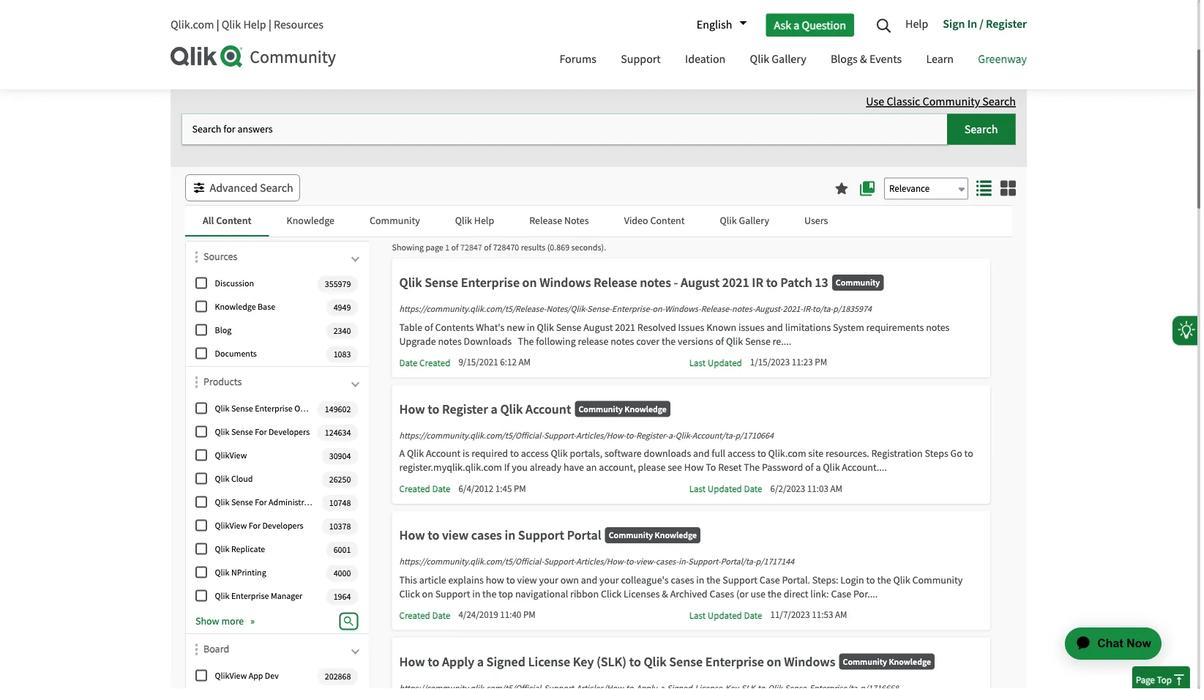 Task type: locate. For each thing, give the bounding box(es) containing it.
the right reset
[[744, 461, 760, 474]]

last updated date for community
[[690, 483, 763, 495]]

notes down the contents in the left of the page
[[438, 335, 462, 348]]

a down site
[[816, 461, 821, 474]]

0 horizontal spatial august
[[584, 321, 613, 334]]

qlik community
[[171, 23, 250, 38]]

2 sort filter image from the top
[[195, 376, 198, 388]]

please
[[638, 461, 666, 474]]

a right apply
[[477, 653, 484, 670]]

notes left cover
[[611, 335, 635, 348]]

0 vertical spatial for
[[255, 426, 267, 438]]

1 horizontal spatial 2021
[[723, 274, 750, 291]]

1 vertical spatial &
[[662, 587, 669, 601]]

-
[[674, 274, 678, 291]]

1 horizontal spatial view
[[517, 573, 537, 587]]

articles/how- for portal
[[577, 556, 626, 568]]

of down site
[[806, 461, 814, 474]]

0 horizontal spatial 2021
[[615, 321, 636, 334]]

articles/how- for community
[[577, 430, 626, 441]]

site
[[809, 447, 824, 460]]

search the community
[[264, 23, 376, 38]]

and up ribbon at left bottom
[[581, 573, 598, 587]]

2 horizontal spatial windows
[[784, 653, 836, 670]]

use classic community search link
[[867, 94, 1016, 109]]

1 horizontal spatial register
[[986, 16, 1027, 31]]

1083
[[334, 349, 351, 360]]

1 vertical spatial cases
[[671, 573, 695, 587]]

support right forums
[[621, 52, 661, 67]]

1 horizontal spatial release
[[594, 274, 638, 291]]

1 content from the left
[[216, 214, 252, 227]]

license
[[528, 653, 571, 670]]

question
[[802, 17, 847, 32]]

1 vertical spatial account
[[426, 447, 461, 460]]

to up top
[[507, 573, 515, 587]]

1 horizontal spatial |
[[269, 17, 272, 32]]

the up community link
[[300, 23, 316, 38]]

1 vertical spatial created
[[399, 483, 430, 495]]

menu bar
[[549, 39, 1038, 82]]

direct
[[784, 587, 809, 601]]

application
[[1038, 610, 1180, 677]]

2 vertical spatial created
[[399, 609, 430, 621]]

2 vertical spatial updated
[[708, 609, 742, 621]]

0 vertical spatial to-
[[626, 430, 637, 441]]

https://community.qlik.com/t5/official- inside https://community.qlik.com/t5/official-support-articles/how-to-view-cases-in-support-portal/ta-p/1717144 this article explains how to view your own and your colleague's cases in the support case portal. steps: login to the qlik community click on support in the top navigational ribbon click licenses & archived cases (or use the direct link: case por....
[[399, 556, 544, 568]]

limitations
[[786, 321, 831, 334]]

access up the already
[[521, 447, 549, 460]]

of down the known
[[716, 335, 724, 348]]

0 vertical spatial qlik gallery
[[750, 52, 807, 67]]

sort filter image left sources
[[195, 251, 198, 263]]

0 vertical spatial qlik.com
[[171, 17, 214, 32]]

qlikview left 'app'
[[215, 670, 247, 682]]

enterprise
[[461, 274, 520, 291], [255, 403, 293, 414], [231, 590, 269, 602], [706, 653, 765, 670]]

1 vertical spatial 2021
[[615, 321, 636, 334]]

0 horizontal spatial register
[[442, 401, 488, 417]]

windows up notes/qlik-
[[540, 274, 591, 291]]

content for all content
[[216, 214, 252, 227]]

2 content from the left
[[651, 214, 685, 227]]

use
[[867, 94, 885, 109]]

the down "how"
[[483, 587, 497, 601]]

click down this
[[399, 587, 420, 601]]

account,
[[599, 461, 636, 474]]

last updated date down cases
[[690, 609, 763, 621]]

sort filter image for board
[[195, 644, 198, 655]]

|
[[217, 17, 219, 32], [269, 17, 272, 32]]

gallery down ask
[[772, 52, 807, 67]]

developers
[[269, 426, 310, 438], [263, 520, 304, 531]]

help left sign
[[906, 16, 929, 31]]

1 vertical spatial updated
[[708, 483, 742, 495]]

0 horizontal spatial qlik.com
[[171, 17, 214, 32]]

login
[[841, 573, 865, 587]]

1 vertical spatial release
[[594, 274, 638, 291]]

pm right 11:40
[[524, 609, 536, 621]]

1 horizontal spatial qlik.com
[[769, 447, 807, 460]]

11/7/2023 11:53 am
[[771, 609, 848, 621]]

2021-
[[783, 304, 803, 315]]

how for how to apply a signed license key (slk) to qlik sense enterprise on windows
[[399, 653, 425, 670]]

created date down article
[[399, 609, 451, 621]]

1 horizontal spatial gallery
[[772, 52, 807, 67]]

to- inside https://community.qlik.com/t5/official-support-articles/how-to-view-cases-in-support-portal/ta-p/1717144 this article explains how to view your own and your colleague's cases in the support case portal. steps: login to the qlik community click on support in the top navigational ribbon click licenses & archived cases (or use the direct link: case por....
[[626, 556, 636, 568]]

seconds)
[[572, 242, 604, 253]]

0 horizontal spatial your
[[539, 573, 559, 587]]

0 horizontal spatial access
[[521, 447, 549, 460]]

| right qlik help link
[[269, 17, 272, 32]]

0 vertical spatial case
[[760, 573, 780, 587]]

support- up the 'own' at the left of the page
[[544, 556, 577, 568]]

support
[[621, 52, 661, 67], [518, 527, 565, 543], [723, 573, 758, 587], [435, 587, 470, 601]]

support-
[[544, 430, 577, 441], [544, 556, 577, 568], [689, 556, 721, 568]]

0 vertical spatial view
[[442, 527, 469, 543]]

licenses
[[624, 587, 660, 601]]

for inside qlik sense for administrators 10748
[[255, 497, 267, 508]]

qlik sense for administrators 10748
[[215, 497, 351, 509]]

for up qlikview for developers
[[255, 497, 267, 508]]

search inside button
[[260, 180, 293, 195]]

and inside https://community.qlik.com/t5/official-support-articles/how-to-register-a-qlik-account/ta-p/1710664 a qlik account is required to access qlik portals, software downloads and full access to qlik.com site resources. registration steps go to register.myqlik.qlik.com if you already have an account, please see how to reset the password of a qlik account....
[[694, 447, 710, 460]]

1 vertical spatial qlikview
[[215, 520, 247, 531]]

video
[[624, 214, 649, 227]]

all content button
[[185, 206, 269, 237]]

cover
[[637, 335, 660, 348]]

1 horizontal spatial your
[[600, 573, 619, 587]]

ir
[[752, 274, 764, 291]]

list
[[171, 11, 987, 50]]

sort filter image left "products"
[[195, 376, 198, 388]]

release up results
[[530, 214, 563, 227]]

manager
[[271, 590, 303, 602]]

articles/how- inside https://community.qlik.com/t5/official-support-articles/how-to-view-cases-in-support-portal/ta-p/1717144 this article explains how to view your own and your colleague's cases in the support case portal. steps: login to the qlik community click on support in the top navigational ribbon click licenses & archived cases (or use the direct link: case por....
[[577, 556, 626, 568]]

account....
[[842, 461, 887, 474]]

how left apply
[[399, 653, 425, 670]]

on down 11/7/2023
[[767, 653, 782, 670]]

notes
[[640, 274, 672, 291], [927, 321, 950, 334], [438, 335, 462, 348], [611, 335, 635, 348]]

qlik inside menu bar
[[750, 52, 770, 67]]

am right 6:12
[[519, 356, 531, 368]]

view-
[[636, 556, 656, 568]]

1 articles/how- from the top
[[577, 430, 626, 441]]

2 vertical spatial pm
[[524, 609, 536, 621]]

the down the resolved
[[662, 335, 676, 348]]

enterprise down (or at the bottom
[[706, 653, 765, 670]]

register right / at the right of page
[[986, 16, 1027, 31]]

2 vertical spatial qlikview
[[215, 670, 247, 682]]

1 horizontal spatial and
[[694, 447, 710, 460]]

english
[[697, 17, 733, 32]]

2 vertical spatial am
[[836, 609, 848, 621]]

qlik community link
[[171, 23, 250, 38]]

1 vertical spatial pm
[[514, 483, 526, 495]]

notes-
[[732, 304, 756, 315]]

2 last updated date from the top
[[690, 609, 763, 621]]

https://community.qlik.com/t5/official- inside https://community.qlik.com/t5/official-support-articles/how-to-register-a-qlik-account/ta-p/1710664 a qlik account is required to access qlik portals, software downloads and full access to qlik.com site resources. registration steps go to register.myqlik.qlik.com if you already have an account, please see how to reset the password of a qlik account....
[[399, 430, 544, 441]]

2 vertical spatial windows
[[784, 653, 836, 670]]

1 vertical spatial gallery
[[739, 214, 770, 227]]

content right all
[[216, 214, 252, 227]]

case down login
[[831, 587, 852, 601]]

how to register a qlik account community knowledge
[[399, 401, 667, 417]]

your up navigational
[[539, 573, 559, 587]]

known
[[707, 321, 737, 334]]

sense inside qlik sense for administrators 10748
[[231, 497, 253, 508]]

date down article
[[432, 609, 451, 621]]

for up "replicate"
[[249, 520, 261, 531]]

gallery up ir
[[739, 214, 770, 227]]

how for how to view cases in support portal
[[399, 527, 425, 543]]

view up explains
[[442, 527, 469, 543]]

to- up colleague's
[[626, 556, 636, 568]]

sort filter image for sources
[[195, 251, 198, 263]]

august up "release"
[[584, 321, 613, 334]]

1 https://community.qlik.com/t5/official- from the top
[[399, 430, 544, 441]]

account up register.myqlik.qlik.com
[[426, 447, 461, 460]]

2 vertical spatial and
[[581, 573, 598, 587]]

sort filter image for products
[[195, 376, 198, 388]]

community
[[192, 23, 250, 38], [318, 23, 376, 38], [250, 46, 336, 68], [923, 94, 981, 109], [370, 214, 420, 227], [836, 277, 881, 288], [579, 403, 623, 415], [609, 529, 653, 541], [913, 573, 963, 587], [843, 656, 888, 667]]

windows for qlik sense enterprise on windows
[[307, 403, 340, 414]]

windows-
[[665, 304, 701, 315]]

community inside "how to view cases in support portal community knowledge"
[[609, 529, 653, 541]]

to- inside https://community.qlik.com/t5/official-support-articles/how-to-register-a-qlik-account/ta-p/1710664 a qlik account is required to access qlik portals, software downloads and full access to qlik.com site resources. registration steps go to register.myqlik.qlik.com if you already have an account, please see how to reset the password of a qlik account....
[[626, 430, 637, 441]]

0 vertical spatial updated
[[708, 357, 742, 369]]

for for administrators
[[255, 497, 267, 508]]

2 https://community.qlik.com/t5/official- from the top
[[399, 556, 544, 568]]

windows for qlik sense enterprise on windows release notes - august 2021 ir to patch 13 community
[[540, 274, 591, 291]]

2 horizontal spatial help
[[906, 16, 929, 31]]

2 qlikview from the top
[[215, 520, 247, 531]]

to down 'date created'
[[428, 401, 440, 417]]

pm right 1:45
[[514, 483, 526, 495]]

0 horizontal spatial release
[[530, 214, 563, 227]]

qlik.com inside https://community.qlik.com/t5/official-support-articles/how-to-register-a-qlik-account/ta-p/1710664 a qlik account is required to access qlik portals, software downloads and full access to qlik.com site resources. registration steps go to register.myqlik.qlik.com if you already have an account, please see how to reset the password of a qlik account....
[[769, 447, 807, 460]]

updated down the known
[[708, 357, 742, 369]]

how for how to register a qlik account
[[399, 401, 425, 417]]

1 click from the left
[[399, 587, 420, 601]]

knowledge inside how to register a qlik account community knowledge
[[625, 403, 667, 415]]

discussion
[[215, 278, 254, 289]]

community link
[[171, 45, 534, 68]]

sense-
[[588, 304, 612, 315]]

registration
[[872, 447, 923, 460]]

0 vertical spatial cases
[[471, 527, 502, 543]]

0 vertical spatial the
[[518, 335, 534, 348]]

1 horizontal spatial help
[[474, 214, 494, 227]]

gallery
[[772, 52, 807, 67], [739, 214, 770, 227]]

the inside https://community.qlik.com/t5/release-notes/qlik-sense-enterprise-on-windows-release-notes-august-2021-ir-to/ta-p/1835974 table of contents       what's new in qlik sense august 2021    resolved issues    known issues and limitations    system requirements notes upgrade notes    downloads          the following release notes cover the versions of qlik sense re....
[[518, 335, 534, 348]]

0 horizontal spatial cases
[[471, 527, 502, 543]]

required
[[472, 447, 508, 460]]

qlik inside qlik sense for administrators 10748
[[215, 497, 230, 508]]

how
[[486, 573, 505, 587]]

355979
[[325, 278, 351, 290]]

0 vertical spatial windows
[[540, 274, 591, 291]]

articles/how- inside https://community.qlik.com/t5/official-support-articles/how-to-register-a-qlik-account/ta-p/1710664 a qlik account is required to access qlik portals, software downloads and full access to qlik.com site resources. registration steps go to register.myqlik.qlik.com if you already have an account, please see how to reset the password of a qlik account....
[[577, 430, 626, 441]]

pm for community
[[514, 483, 526, 495]]

2 to- from the top
[[626, 556, 636, 568]]

11:40
[[500, 609, 522, 621]]

date left 6/2/2023
[[744, 483, 763, 495]]

(or
[[737, 587, 749, 601]]

support inside dropdown button
[[621, 52, 661, 67]]

1 qlikview from the top
[[215, 450, 247, 461]]

size image
[[977, 181, 992, 196], [1001, 181, 1016, 196]]

knowledge inside how to apply a signed license key (slk) to qlik sense enterprise on windows community knowledge
[[889, 656, 932, 667]]

sense up qlik sense for developers
[[231, 403, 253, 414]]

3 sort filter image from the top
[[195, 644, 198, 655]]

1 vertical spatial the
[[744, 461, 760, 474]]

and up 'to'
[[694, 447, 710, 460]]

qlik gallery down ask
[[750, 52, 807, 67]]

you
[[512, 461, 528, 474]]

advanced search button
[[185, 174, 300, 201]]

2 | from the left
[[269, 17, 272, 32]]

1 vertical spatial am
[[831, 483, 843, 495]]

2 created date from the top
[[399, 609, 451, 621]]

ideation button
[[674, 39, 737, 82]]

1 vertical spatial created date
[[399, 609, 451, 621]]

date down use
[[744, 609, 763, 621]]

149602
[[325, 403, 351, 415]]

created date
[[399, 483, 451, 495], [399, 609, 451, 621]]

0 horizontal spatial size image
[[977, 181, 992, 196]]

sort filter image left board
[[195, 644, 198, 655]]

updated for portal
[[708, 609, 742, 621]]

list containing qlik community
[[171, 11, 987, 50]]

1 vertical spatial august
[[584, 321, 613, 334]]

created date for register
[[399, 483, 451, 495]]

developers down qlik sense for administrators 10748
[[263, 520, 304, 531]]

0 vertical spatial articles/how-
[[577, 430, 626, 441]]

0 vertical spatial last updated date
[[690, 483, 763, 495]]

0 vertical spatial qlikview
[[215, 450, 247, 461]]

3 updated from the top
[[708, 609, 742, 621]]

documents
[[215, 348, 257, 359]]

1 | from the left
[[217, 17, 219, 32]]

sources button
[[204, 249, 362, 271]]

cases up "how"
[[471, 527, 502, 543]]

on down products button
[[295, 403, 305, 414]]

1 vertical spatial windows
[[307, 403, 340, 414]]

72847
[[461, 242, 482, 253]]

a right ask
[[794, 17, 800, 32]]

https://community.qlik.com/t5/official- for view
[[399, 556, 544, 568]]

account
[[526, 401, 572, 417], [426, 447, 461, 460]]

1 vertical spatial view
[[517, 573, 537, 587]]

created down this
[[399, 609, 430, 621]]

2 access from the left
[[728, 447, 756, 460]]

0 horizontal spatial windows
[[307, 403, 340, 414]]

created down a
[[399, 483, 430, 495]]

1 horizontal spatial windows
[[540, 274, 591, 291]]

enterprise down products button
[[255, 403, 293, 414]]

your left colleague's
[[600, 573, 619, 587]]

pm right 11:23
[[815, 356, 828, 368]]

0 horizontal spatial click
[[399, 587, 420, 601]]

0 horizontal spatial and
[[581, 573, 598, 587]]

date
[[399, 357, 418, 369], [432, 483, 451, 495], [744, 483, 763, 495], [432, 609, 451, 621], [744, 609, 763, 621]]

articles/how-
[[577, 430, 626, 441], [577, 556, 626, 568]]

0 vertical spatial august
[[681, 274, 720, 291]]

date created
[[399, 357, 451, 369]]

sort filter image
[[195, 251, 198, 263], [195, 376, 198, 388], [195, 644, 198, 655]]

how to apply a signed license key (slk) to qlik sense enterprise on windows link
[[399, 653, 836, 677]]

the inside https://community.qlik.com/t5/official-support-articles/how-to-register-a-qlik-account/ta-p/1710664 a qlik account is required to access qlik portals, software downloads and full access to qlik.com site resources. registration steps go to register.myqlik.qlik.com if you already have an account, please see how to reset the password of a qlik account....
[[744, 461, 760, 474]]

1 vertical spatial last updated date
[[690, 609, 763, 621]]

1 vertical spatial articles/how-
[[577, 556, 626, 568]]

cases up archived
[[671, 573, 695, 587]]

0 vertical spatial https://community.qlik.com/t5/official-
[[399, 430, 544, 441]]

greenway
[[979, 52, 1027, 67]]

click right ribbon at left bottom
[[601, 587, 622, 601]]

1 vertical spatial https://community.qlik.com/t5/official-
[[399, 556, 544, 568]]

for down qlik sense enterprise on windows
[[255, 426, 267, 438]]

requirements
[[867, 321, 924, 334]]

1 horizontal spatial click
[[601, 587, 622, 601]]

events
[[870, 52, 902, 67]]

support- inside https://community.qlik.com/t5/official-support-articles/how-to-register-a-qlik-account/ta-p/1710664 a qlik account is required to access qlik portals, software downloads and full access to qlik.com site resources. registration steps go to register.myqlik.qlik.com if you already have an account, please see how to reset the password of a qlik account....
[[544, 430, 577, 441]]

show more »
[[196, 614, 255, 628]]

qlik sense enterprise on windows release notes - august 2021 ir to patch 13 link
[[399, 274, 829, 298]]

to- for portal
[[626, 556, 636, 568]]

1 horizontal spatial account
[[526, 401, 572, 417]]

created for register
[[399, 483, 430, 495]]

windows up 124634
[[307, 403, 340, 414]]

explains
[[449, 573, 484, 587]]

qlik.com up 'qlik' image
[[171, 17, 214, 32]]

2021 left ir
[[723, 274, 750, 291]]

2 horizontal spatial and
[[767, 321, 784, 334]]

in right new
[[527, 321, 535, 334]]

august right -
[[681, 274, 720, 291]]

last for portal
[[690, 609, 706, 621]]

& inside 'dropdown button'
[[861, 52, 868, 67]]

support- up portals, in the bottom of the page
[[544, 430, 577, 441]]

apply
[[442, 653, 475, 670]]

qlik gallery up ir
[[720, 214, 770, 227]]

articles/how- down portal at the bottom of page
[[577, 556, 626, 568]]

last down https://community.qlik.com/t5/official-support-articles/how-to-register-a-qlik-account/ta-p/1710664 a qlik account is required to access qlik portals, software downloads and full access to qlik.com site resources. registration steps go to register.myqlik.qlik.com if you already have an account, please see how to reset the password of a qlik account....
[[690, 483, 706, 495]]

how left 'to'
[[685, 461, 704, 474]]

13
[[815, 274, 829, 291]]

qlik sense enterprise on windows
[[215, 403, 340, 414]]

qlik nprinting
[[215, 567, 266, 578]]

1 horizontal spatial access
[[728, 447, 756, 460]]

0 vertical spatial and
[[767, 321, 784, 334]]

0 horizontal spatial &
[[662, 587, 669, 601]]

1 vertical spatial register
[[442, 401, 488, 417]]

1 last updated date from the top
[[690, 483, 763, 495]]

1 sort filter image from the top
[[195, 251, 198, 263]]

0 horizontal spatial account
[[426, 447, 461, 460]]

content right video
[[651, 214, 685, 227]]

content inside button
[[216, 214, 252, 227]]

to
[[706, 461, 717, 474]]

3 last from the top
[[690, 609, 706, 621]]

1 horizontal spatial &
[[861, 52, 868, 67]]

community inside how to register a qlik account community knowledge
[[579, 403, 623, 415]]

0 vertical spatial created date
[[399, 483, 451, 495]]

0 horizontal spatial help
[[243, 17, 266, 32]]

and inside https://community.qlik.com/t5/release-notes/qlik-sense-enterprise-on-windows-release-notes-august-2021-ir-to/ta-p/1835974 table of contents       what's new in qlik sense august 2021    resolved issues    known issues and limitations    system requirements notes upgrade notes    downloads          the following release notes cover the versions of qlik sense re....
[[767, 321, 784, 334]]

1 vertical spatial and
[[694, 447, 710, 460]]

windows down 11/7/2023 11:53 am
[[784, 653, 836, 670]]

0 horizontal spatial content
[[216, 214, 252, 227]]

1 vertical spatial sort filter image
[[195, 376, 198, 388]]

https://community.qlik.com/t5/release-
[[399, 304, 547, 315]]

navigational
[[515, 587, 569, 601]]

support up (or at the bottom
[[723, 573, 758, 587]]

0 vertical spatial am
[[519, 356, 531, 368]]

content inside "button"
[[651, 214, 685, 227]]

updated down cases
[[708, 609, 742, 621]]

https://community.qlik.com/t5/official-
[[399, 430, 544, 441], [399, 556, 544, 568]]

0 horizontal spatial |
[[217, 17, 219, 32]]

community inside button
[[370, 214, 420, 227]]

1 vertical spatial last
[[690, 483, 706, 495]]

have
[[564, 461, 584, 474]]

portals,
[[570, 447, 603, 460]]

2 updated from the top
[[708, 483, 742, 495]]

view inside https://community.qlik.com/t5/official-support-articles/how-to-view-cases-in-support-portal/ta-p/1717144 this article explains how to view your own and your colleague's cases in the support case portal. steps: login to the qlik community click on support in the top navigational ribbon click licenses & archived cases (or use the direct link: case por....
[[517, 573, 537, 587]]

access up reset
[[728, 447, 756, 460]]

2 size image from the left
[[1001, 181, 1016, 196]]

0 vertical spatial sort filter image
[[195, 251, 198, 263]]

qlikview for qlikview
[[215, 450, 247, 461]]

the inside list
[[300, 23, 316, 38]]

0 vertical spatial last
[[690, 357, 706, 369]]

a up required
[[491, 401, 498, 417]]

4000
[[334, 568, 351, 579]]

.
[[604, 242, 606, 253]]

2 articles/how- from the top
[[577, 556, 626, 568]]

3 qlikview from the top
[[215, 670, 247, 682]]

2021
[[723, 274, 750, 291], [615, 321, 636, 334]]

1 created date from the top
[[399, 483, 451, 495]]

articles/how- up portals, in the bottom of the page
[[577, 430, 626, 441]]

a inside https://community.qlik.com/t5/official-support-articles/how-to-register-a-qlik-account/ta-p/1710664 a qlik account is required to access qlik portals, software downloads and full access to qlik.com site resources. registration steps go to register.myqlik.qlik.com if you already have an account, please see how to reset the password of a qlik account....
[[816, 461, 821, 474]]

patch
[[781, 274, 813, 291]]

help
[[906, 16, 929, 31], [243, 17, 266, 32], [474, 214, 494, 227]]

1 horizontal spatial content
[[651, 214, 685, 227]]

1 vertical spatial for
[[255, 497, 267, 508]]

2021 inside https://community.qlik.com/t5/release-notes/qlik-sense-enterprise-on-windows-release-notes-august-2021-ir-to/ta-p/1835974 table of contents       what's new in qlik sense august 2021    resolved issues    known issues and limitations    system requirements notes upgrade notes    downloads          the following release notes cover the versions of qlik sense re....
[[615, 321, 636, 334]]

2 last from the top
[[690, 483, 706, 495]]

1 to- from the top
[[626, 430, 637, 441]]

showing
[[392, 242, 424, 253]]

2 vertical spatial last
[[690, 609, 706, 621]]



Task type: vqa. For each thing, say whether or not it's contained in the screenshot.
Helene_Kerper Employee
no



Task type: describe. For each thing, give the bounding box(es) containing it.
qlik image
[[171, 45, 244, 67]]

ideation
[[685, 52, 726, 67]]

sense down qlik sense enterprise on windows
[[231, 426, 253, 438]]

a inside ask a question link
[[794, 17, 800, 32]]

sense down archived
[[670, 653, 703, 670]]

0 vertical spatial developers
[[269, 426, 310, 438]]

on inside https://community.qlik.com/t5/official-support-articles/how-to-view-cases-in-support-portal/ta-p/1717144 this article explains how to view your own and your colleague's cases in the support case portal. steps: login to the qlik community click on support in the top navigational ribbon click licenses & archived cases (or use the direct link: case por....
[[422, 587, 433, 601]]

2 click from the left
[[601, 587, 622, 601]]

cases inside https://community.qlik.com/t5/official-support-articles/how-to-view-cases-in-support-portal/ta-p/1717144 this article explains how to view your own and your colleague's cases in the support case portal. steps: login to the qlik community click on support in the top navigational ribbon click licenses & archived cases (or use the direct link: case por....
[[671, 573, 695, 587]]

in-
[[679, 556, 689, 568]]

in down explains
[[473, 587, 481, 601]]

table
[[399, 321, 423, 334]]

1 your from the left
[[539, 573, 559, 587]]

1 horizontal spatial august
[[681, 274, 720, 291]]

to up article
[[428, 527, 440, 543]]

am for how to view cases in support portal
[[836, 609, 848, 621]]

p/1835974
[[834, 304, 872, 315]]

support button
[[610, 39, 672, 82]]

system
[[833, 321, 865, 334]]

11:03
[[808, 483, 829, 495]]

enterprise down nprinting
[[231, 590, 269, 602]]

to up you
[[510, 447, 519, 460]]

blogs & events
[[831, 52, 902, 67]]

account inside https://community.qlik.com/t5/official-support-articles/how-to-register-a-qlik-account/ta-p/1710664 a qlik account is required to access qlik portals, software downloads and full access to qlik.com site resources. registration steps go to register.myqlik.qlik.com if you already have an account, please see how to reset the password of a qlik account....
[[426, 447, 461, 460]]

of right 72847
[[484, 242, 492, 253]]

sign in / register link
[[936, 11, 1027, 39]]

to right ir
[[766, 274, 778, 291]]

qlikview for developers
[[215, 520, 304, 531]]

to- for community
[[626, 430, 637, 441]]

0 vertical spatial register
[[986, 16, 1027, 31]]

created for view
[[399, 609, 430, 621]]

the up por.... at the bottom right
[[878, 573, 892, 587]]

last updated
[[690, 357, 742, 369]]

menu bar containing forums
[[549, 39, 1038, 82]]

qlik inside list
[[171, 23, 190, 38]]

in down 1:45
[[505, 527, 516, 543]]

0 vertical spatial created
[[420, 357, 451, 369]]

notes right requirements
[[927, 321, 950, 334]]

qlik inside https://community.qlik.com/t5/official-support-articles/how-to-view-cases-in-support-portal/ta-p/1717144 this article explains how to view your own and your colleague's cases in the support case portal. steps: login to the qlik community click on support in the top navigational ribbon click licenses & archived cases (or use the direct link: case por....
[[894, 573, 911, 587]]

10378
[[329, 521, 351, 532]]

sense down notes/qlik-
[[556, 321, 582, 334]]

6/4/2012
[[459, 483, 494, 495]]

1 horizontal spatial case
[[831, 587, 852, 601]]

enterprise-
[[612, 304, 653, 315]]

ribbon
[[571, 587, 599, 601]]

https://community.qlik.com/t5/official-support-articles/how-to-view-cases-in-support-portal/ta-p/1717144 this article explains how to view your own and your colleague's cases in the support case portal. steps: login to the qlik community click on support in the top navigational ribbon click licenses & archived cases (or use the direct link: case por....
[[399, 556, 963, 601]]

11/7/2023
[[771, 609, 810, 621]]

replicate
[[231, 544, 265, 555]]

support- up archived
[[689, 556, 721, 568]]

in inside https://community.qlik.com/t5/release-notes/qlik-sense-enterprise-on-windows-release-notes-august-2021-ir-to/ta-p/1835974 table of contents       what's new in qlik sense august 2021    resolved issues    known issues and limitations    system requirements notes upgrade notes    downloads          the following release notes cover the versions of qlik sense re....
[[527, 321, 535, 334]]

archived
[[671, 587, 708, 601]]

por....
[[854, 587, 878, 601]]

9/15/2021
[[459, 356, 498, 368]]

password
[[762, 461, 804, 474]]

qlik replicate
[[215, 544, 265, 555]]

show
[[196, 614, 219, 628]]

august-
[[756, 304, 783, 315]]

1
[[445, 242, 450, 253]]

dev
[[265, 670, 279, 682]]

to right go
[[965, 447, 974, 460]]

all
[[203, 214, 214, 227]]

content for video content
[[651, 214, 685, 227]]

community inside how to apply a signed license key (slk) to qlik sense enterprise on windows community knowledge
[[843, 656, 888, 667]]

the right use
[[768, 587, 782, 601]]

of inside https://community.qlik.com/t5/official-support-articles/how-to-register-a-qlik-account/ta-p/1710664 a qlik account is required to access qlik portals, software downloads and full access to qlik.com site resources. registration steps go to register.myqlik.qlik.com if you already have an account, please see how to reset the password of a qlik account....
[[806, 461, 814, 474]]

created date for view
[[399, 609, 451, 621]]

to up por.... at the bottom right
[[867, 573, 876, 587]]

a-
[[669, 430, 676, 441]]

1 access from the left
[[521, 447, 549, 460]]

learn button
[[916, 39, 965, 82]]

am for how to register a qlik account
[[831, 483, 843, 495]]

board button
[[204, 641, 362, 663]]

knowledge inside button
[[287, 214, 335, 227]]

updated for community
[[708, 483, 742, 495]]

showing page 1 of 72847 of 728470 results (0.869 seconds) .
[[392, 242, 606, 253]]

date down upgrade
[[399, 357, 418, 369]]

p/1710664
[[736, 430, 774, 441]]

date down register.myqlik.qlik.com
[[432, 483, 451, 495]]

to right (slk)
[[630, 653, 641, 670]]

app
[[249, 670, 263, 682]]

notes
[[565, 214, 589, 227]]

pm for portal
[[524, 609, 536, 621]]

reset
[[719, 461, 742, 474]]

4/24/2019
[[459, 609, 498, 621]]

2 your from the left
[[600, 573, 619, 587]]

ask a question
[[774, 17, 847, 32]]

0 vertical spatial account
[[526, 401, 572, 417]]

on down results
[[523, 274, 537, 291]]

forums button
[[549, 39, 608, 82]]

& inside https://community.qlik.com/t5/official-support-articles/how-to-view-cases-in-support-portal/ta-p/1717144 this article explains how to view your own and your colleague's cases in the support case portal. steps: login to the qlik community click on support in the top navigational ribbon click licenses & archived cases (or use the direct link: case por....
[[662, 587, 669, 601]]

sense down 1
[[425, 274, 459, 291]]

https://community.qlik.com/t5/release-notes/qlik-sense-enterprise-on-windows-release-notes-august-2021-ir-to/ta-p/1835974 table of contents       what's new in qlik sense august 2021    resolved issues    known issues and limitations    system requirements notes upgrade notes    downloads          the following release notes cover the versions of qlik sense re....
[[399, 304, 950, 348]]

0 vertical spatial gallery
[[772, 52, 807, 67]]

https://community.qlik.com/t5/official- for register
[[399, 430, 544, 441]]

forums
[[560, 52, 597, 67]]

last for community
[[690, 483, 706, 495]]

10748
[[329, 497, 351, 509]]

cases
[[710, 587, 735, 601]]

issues
[[739, 321, 765, 334]]

community inside qlik sense enterprise on windows release notes - august 2021 ir to patch 13 community
[[836, 277, 881, 288]]

to left apply
[[428, 653, 440, 670]]

0 vertical spatial release
[[530, 214, 563, 227]]

1 vertical spatial qlik gallery
[[720, 214, 770, 227]]

for for developers
[[255, 426, 267, 438]]

2 vertical spatial for
[[249, 520, 261, 531]]

classic
[[887, 94, 921, 109]]

greenway link
[[968, 39, 1038, 82]]

6001
[[334, 544, 351, 555]]

page top button
[[1133, 666, 1191, 689]]

qlik inside button
[[455, 214, 472, 227]]

what's
[[476, 321, 505, 334]]

1 size image from the left
[[977, 181, 992, 196]]

ask
[[774, 17, 792, 32]]

support left portal at the bottom of page
[[518, 527, 565, 543]]

0 horizontal spatial case
[[760, 573, 780, 587]]

knowledge inside "how to view cases in support portal community knowledge"
[[655, 529, 697, 541]]

11:53
[[812, 609, 834, 621]]

1 updated from the top
[[708, 357, 742, 369]]

the inside https://community.qlik.com/t5/release-notes/qlik-sense-enterprise-on-windows-release-notes-august-2021-ir-to/ta-p/1835974 table of contents       what's new in qlik sense august 2021    resolved issues    known issues and limitations    system requirements notes upgrade notes    downloads          the following release notes cover the versions of qlik sense re....
[[662, 335, 676, 348]]

release
[[578, 335, 609, 348]]

cases-
[[656, 556, 679, 568]]

to down p/1710664
[[758, 447, 767, 460]]

advanced
[[210, 180, 258, 195]]

of up upgrade
[[425, 321, 433, 334]]

qlik sense enterprise on windows release notes - august 2021 ir to patch 13 community
[[399, 274, 881, 291]]

support- for support
[[544, 556, 577, 568]]

qlikview for qlikview app dev
[[215, 670, 247, 682]]

qlikview for qlikview for developers
[[215, 520, 247, 531]]

the up cases
[[707, 573, 721, 587]]

issues
[[679, 321, 705, 334]]

0 vertical spatial pm
[[815, 356, 828, 368]]

0 horizontal spatial view
[[442, 527, 469, 543]]

sense down issues
[[745, 335, 771, 348]]

results
[[521, 242, 546, 253]]

qlik help
[[455, 214, 494, 227]]

of right 1
[[452, 242, 459, 253]]

in up archived
[[697, 573, 705, 587]]

1/15/2023 11:23 pm
[[751, 356, 828, 368]]

all content
[[203, 214, 252, 227]]

enterprise up https://community.qlik.com/t5/release-
[[461, 274, 520, 291]]

search inside list
[[264, 23, 297, 38]]

notes left -
[[640, 274, 672, 291]]

august inside https://community.qlik.com/t5/release-notes/qlik-sense-enterprise-on-windows-release-notes-august-2021-ir-to/ta-p/1835974 table of contents       what's new in qlik sense august 2021    resolved issues    known issues and limitations    system requirements notes upgrade notes    downloads          the following release notes cover the versions of qlik sense re....
[[584, 321, 613, 334]]

page
[[426, 242, 444, 253]]

help inside button
[[474, 214, 494, 227]]

last updated date for portal
[[690, 609, 763, 621]]

key
[[573, 653, 594, 670]]

1 vertical spatial developers
[[263, 520, 304, 531]]

and inside https://community.qlik.com/t5/official-support-articles/how-to-view-cases-in-support-portal/ta-p/1717144 this article explains how to view your own and your colleague's cases in the support case portal. steps: login to the qlik community click on support in the top navigational ribbon click licenses & archived cases (or use the direct link: case por....
[[581, 573, 598, 587]]

article
[[419, 573, 446, 587]]

top
[[1158, 674, 1172, 686]]

contents
[[435, 321, 474, 334]]

4949
[[334, 302, 351, 313]]

advanced search
[[210, 180, 293, 195]]

how inside https://community.qlik.com/t5/official-support-articles/how-to-register-a-qlik-account/ta-p/1710664 a qlik account is required to access qlik portals, software downloads and full access to qlik.com site resources. registration steps go to register.myqlik.qlik.com if you already have an account, please see how to reset the password of a qlik account....
[[685, 461, 704, 474]]

following
[[536, 335, 576, 348]]

go
[[951, 447, 963, 460]]

0 horizontal spatial gallery
[[739, 214, 770, 227]]

colleague's
[[621, 573, 669, 587]]

knowledge base
[[215, 301, 275, 313]]

more
[[222, 614, 244, 628]]

how to register a qlik account link
[[399, 401, 572, 424]]

steps:
[[813, 573, 839, 587]]

1 last from the top
[[690, 357, 706, 369]]

community inside https://community.qlik.com/t5/official-support-articles/how-to-view-cases-in-support-portal/ta-p/1717144 this article explains how to view your own and your colleague's cases in the support case portal. steps: login to the qlik community click on support in the top navigational ribbon click licenses & archived cases (or use the direct link: case por....
[[913, 573, 963, 587]]

users
[[805, 214, 829, 227]]

link:
[[811, 587, 829, 601]]

register-
[[637, 430, 669, 441]]

support down explains
[[435, 587, 470, 601]]

support- for account
[[544, 430, 577, 441]]

on-
[[653, 304, 665, 315]]

https://community.qlik.com/t5/official-support-articles/how-to-register-a-qlik-account/ta-p/1710664 a qlik account is required to access qlik portals, software downloads and full access to qlik.com site resources. registration steps go to register.myqlik.qlik.com if you already have an account, please see how to reset the password of a qlik account....
[[399, 430, 974, 474]]



